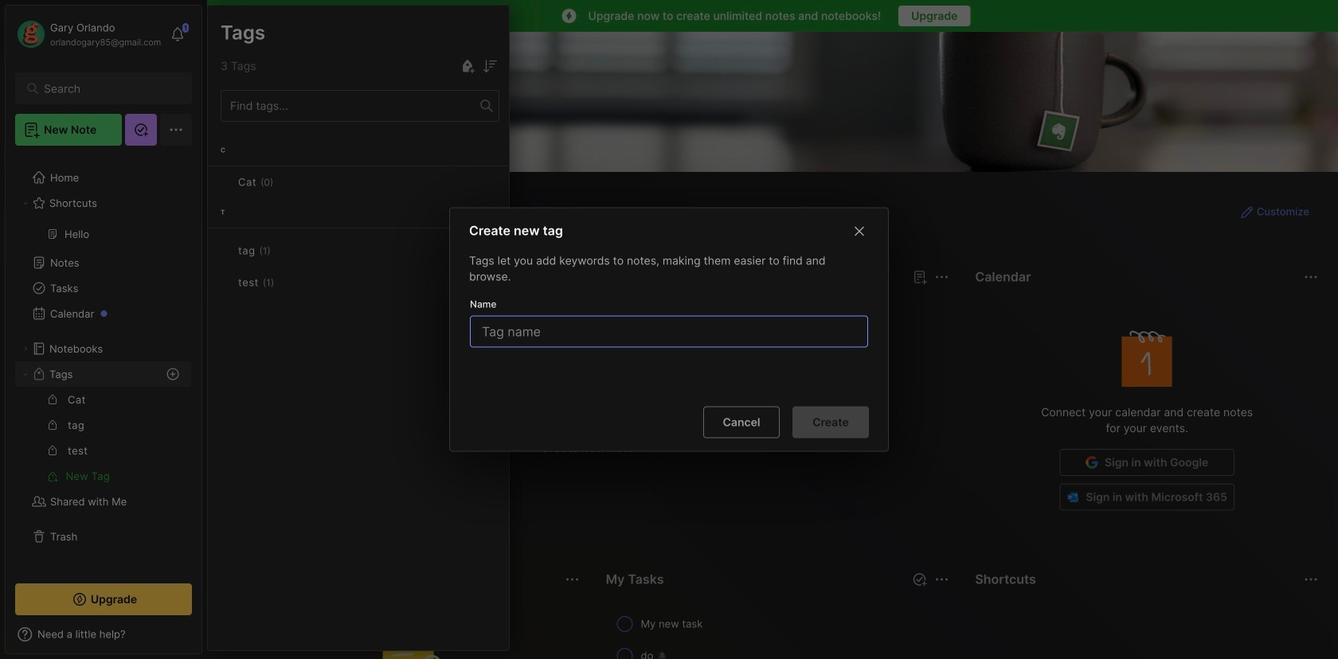 Task type: vqa. For each thing, say whether or not it's contained in the screenshot.
SEARCH text box
yes



Task type: describe. For each thing, give the bounding box(es) containing it.
main element
[[0, 0, 207, 660]]

none search field inside main element
[[44, 79, 171, 98]]

expand tags image
[[21, 370, 30, 379]]

expand notebooks image
[[21, 344, 30, 354]]

1 group from the top
[[15, 142, 191, 257]]

2 group from the top
[[15, 387, 191, 489]]

tree inside main element
[[6, 116, 202, 570]]

Find tags… text field
[[222, 95, 481, 117]]

2 vertical spatial row group
[[603, 609, 954, 660]]



Task type: locate. For each thing, give the bounding box(es) containing it.
tree
[[6, 116, 202, 570]]

1 vertical spatial group
[[15, 387, 191, 489]]

Search text field
[[44, 81, 171, 96]]

tab
[[237, 296, 284, 316]]

new task image
[[912, 572, 928, 588]]

0 vertical spatial group
[[15, 142, 191, 257]]

row group
[[208, 135, 509, 321], [234, 325, 664, 542], [603, 609, 954, 660]]

Tag name text field
[[481, 317, 862, 347]]

1 vertical spatial row group
[[234, 325, 664, 542]]

None search field
[[44, 79, 171, 98]]

0 vertical spatial row group
[[208, 135, 509, 321]]

group
[[15, 142, 191, 257], [15, 387, 191, 489]]

close image
[[850, 222, 870, 241]]

create new tag image
[[458, 57, 477, 76]]



